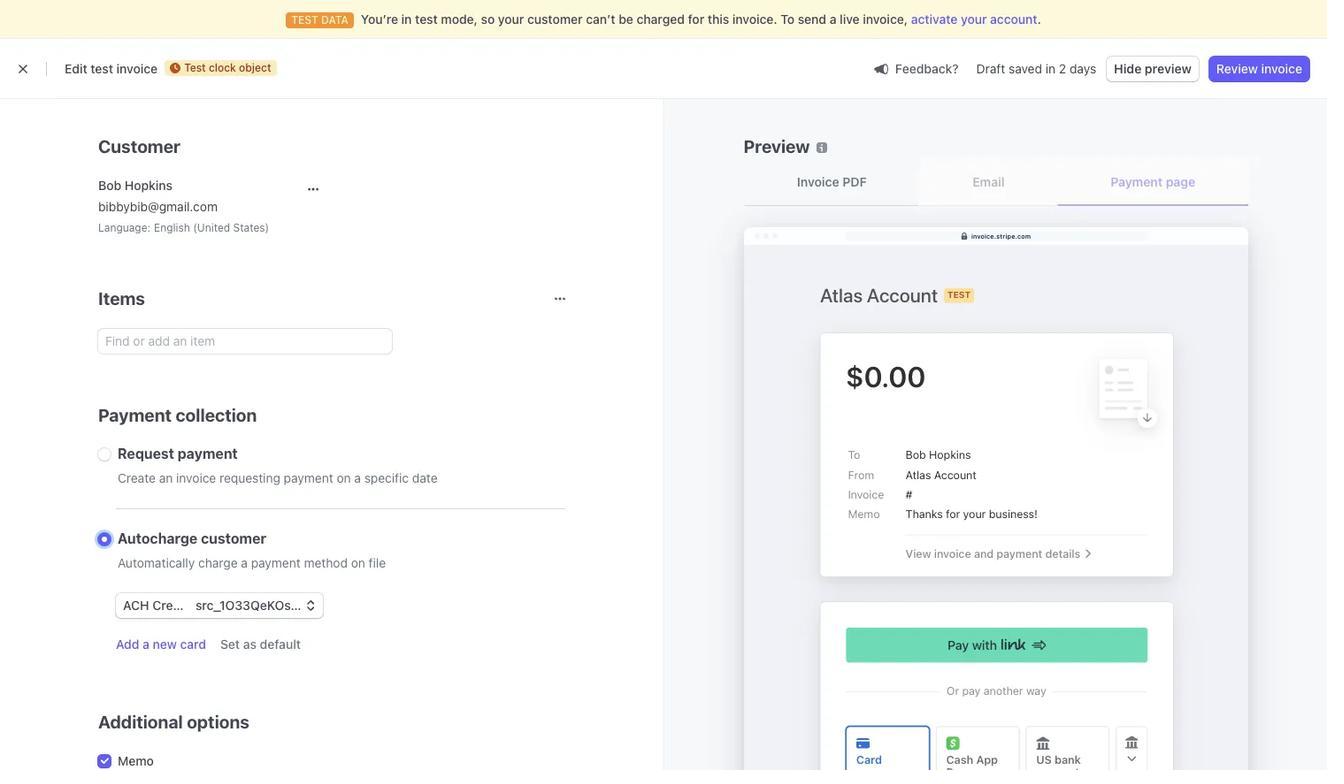 Task type: describe. For each thing, give the bounding box(es) containing it.
autocharge
[[118, 531, 198, 547]]

test
[[184, 61, 206, 74]]

0 horizontal spatial invoice
[[117, 61, 158, 76]]

invoice
[[797, 174, 839, 189]]

language:
[[98, 221, 151, 235]]

test clock object
[[184, 61, 271, 74]]

customer
[[98, 136, 181, 157]]

customer inside autocharge customer automatically charge a payment method on file
[[201, 531, 266, 547]]

set
[[220, 637, 240, 652]]

so
[[481, 12, 495, 27]]

saved
[[1009, 61, 1043, 76]]

src_1o33qekosr4qlyxvbwxxpyxp
[[196, 598, 405, 613]]

feedback? button
[[867, 56, 966, 81]]

.
[[1038, 12, 1042, 27]]

autocharge customer automatically charge a payment method on file
[[118, 531, 386, 571]]

hide preview
[[1115, 61, 1192, 76]]

request payment create an invoice requesting payment on a specific date
[[118, 446, 438, 486]]

automatically
[[118, 556, 195, 571]]

invoice,
[[863, 12, 908, 27]]

draft
[[977, 61, 1006, 76]]

days
[[1070, 61, 1097, 76]]

payment for payment page
[[1111, 174, 1163, 189]]

request
[[118, 446, 174, 462]]

0 vertical spatial payment
[[178, 446, 238, 462]]

(united
[[193, 221, 230, 235]]

feedback?
[[896, 61, 959, 76]]

create
[[118, 471, 156, 486]]

can't
[[586, 12, 616, 27]]

edit test invoice
[[65, 61, 158, 76]]

draft saved in 2 days
[[977, 61, 1097, 76]]

hopkins
[[125, 178, 173, 193]]

email
[[973, 174, 1005, 189]]

1 vertical spatial in
[[1046, 61, 1056, 76]]

review invoice
[[1217, 61, 1303, 76]]

transfer
[[192, 598, 240, 613]]

charged
[[637, 12, 685, 27]]

additional
[[98, 713, 183, 733]]

you're in test mode, so your customer can't be charged for this invoice. to send a live invoice, activate your account .
[[361, 12, 1042, 27]]

new
[[153, 637, 177, 652]]

1 your from the left
[[498, 12, 524, 27]]

add a new card
[[116, 637, 206, 652]]

0 vertical spatial test
[[415, 12, 438, 27]]

0 horizontal spatial test
[[91, 61, 113, 76]]

a inside button
[[143, 637, 149, 652]]

items
[[98, 289, 145, 309]]

charge
[[198, 556, 238, 571]]

svg image
[[308, 184, 319, 195]]

add
[[116, 637, 139, 652]]

payment inside autocharge customer automatically charge a payment method on file
[[251, 556, 301, 571]]

add a new card button
[[116, 636, 206, 654]]

invoice inside request payment create an invoice requesting payment on a specific date
[[176, 471, 216, 486]]

be
[[619, 12, 634, 27]]

mode,
[[441, 12, 478, 27]]

bob hopkins bibbybib@gmail.com language: english (united states)
[[98, 178, 269, 235]]

send
[[798, 12, 827, 27]]

card
[[180, 637, 206, 652]]

clock
[[209, 61, 236, 74]]

additional options
[[98, 713, 250, 733]]

1 horizontal spatial customer
[[528, 12, 583, 27]]

specific
[[364, 471, 409, 486]]



Task type: vqa. For each thing, say whether or not it's contained in the screenshot.
Core navigation links ELEMENT
no



Task type: locate. For each thing, give the bounding box(es) containing it.
date
[[412, 471, 438, 486]]

payment up src_1o33qekosr4qlyxvbwxxpyxp
[[251, 556, 301, 571]]

a
[[830, 12, 837, 27], [354, 471, 361, 486], [241, 556, 248, 571], [143, 637, 149, 652]]

set as default button
[[220, 636, 301, 654]]

0 horizontal spatial your
[[498, 12, 524, 27]]

options
[[187, 713, 250, 733]]

a right charge
[[241, 556, 248, 571]]

1 horizontal spatial in
[[1046, 61, 1056, 76]]

on inside request payment create an invoice requesting payment on a specific date
[[337, 471, 351, 486]]

file
[[369, 556, 386, 571]]

ach
[[123, 598, 149, 613]]

your right activate
[[961, 12, 987, 27]]

payment for payment collection
[[98, 405, 172, 426]]

payment
[[178, 446, 238, 462], [284, 471, 333, 486], [251, 556, 301, 571]]

credit
[[152, 598, 188, 613]]

1 horizontal spatial invoice
[[176, 471, 216, 486]]

customer left the can't
[[528, 12, 583, 27]]

0 vertical spatial on
[[337, 471, 351, 486]]

this
[[708, 12, 730, 27]]

0 vertical spatial payment
[[1111, 174, 1163, 189]]

test right the edit
[[91, 61, 113, 76]]

preview
[[744, 136, 810, 157]]

payment collection
[[98, 405, 257, 426]]

a right add
[[143, 637, 149, 652]]

default
[[260, 637, 301, 652]]

payment up request
[[98, 405, 172, 426]]

invoice inside button
[[1262, 61, 1303, 76]]

on
[[337, 471, 351, 486], [351, 556, 365, 571]]

Find or add an item text field
[[98, 329, 392, 354]]

payment down collection
[[178, 446, 238, 462]]

0 vertical spatial in
[[402, 12, 412, 27]]

states)
[[233, 221, 269, 235]]

review
[[1217, 61, 1259, 76]]

preview
[[1145, 61, 1192, 76]]

for
[[688, 12, 705, 27]]

payment left page on the top of page
[[1111, 174, 1163, 189]]

2 horizontal spatial invoice
[[1262, 61, 1303, 76]]

test left mode,
[[415, 12, 438, 27]]

in right you're on the left top
[[402, 12, 412, 27]]

1 vertical spatial customer
[[201, 531, 266, 547]]

activate
[[911, 12, 958, 27]]

you're
[[361, 12, 398, 27]]

1 vertical spatial payment
[[284, 471, 333, 486]]

as
[[243, 637, 257, 652]]

0 horizontal spatial in
[[402, 12, 412, 27]]

a left live
[[830, 12, 837, 27]]

a left specific
[[354, 471, 361, 486]]

1 vertical spatial on
[[351, 556, 365, 571]]

0 vertical spatial customer
[[528, 12, 583, 27]]

a inside request payment create an invoice requesting payment on a specific date
[[354, 471, 361, 486]]

email tab
[[919, 158, 1059, 206]]

invoice.
[[733, 12, 778, 27]]

customer up charge
[[201, 531, 266, 547]]

collection
[[176, 405, 257, 426]]

on for customer
[[351, 556, 365, 571]]

invoice.stripe.com
[[971, 232, 1031, 239]]

pdf
[[842, 174, 867, 189]]

payment page
[[1111, 174, 1196, 189]]

1 vertical spatial test
[[91, 61, 113, 76]]

your
[[498, 12, 524, 27], [961, 12, 987, 27]]

test
[[415, 12, 438, 27], [91, 61, 113, 76]]

english
[[154, 221, 190, 235]]

payment right requesting
[[284, 471, 333, 486]]

customer
[[528, 12, 583, 27], [201, 531, 266, 547]]

invoice left 'test'
[[117, 61, 158, 76]]

ach credit transfer
[[123, 598, 240, 613]]

to
[[781, 12, 795, 27]]

memo
[[118, 754, 154, 769]]

bob
[[98, 178, 121, 193]]

live
[[840, 12, 860, 27]]

on for payment
[[337, 471, 351, 486]]

on inside autocharge customer automatically charge a payment method on file
[[351, 556, 365, 571]]

1 horizontal spatial your
[[961, 12, 987, 27]]

page
[[1166, 174, 1196, 189]]

method
[[304, 556, 348, 571]]

2 vertical spatial payment
[[251, 556, 301, 571]]

2 your from the left
[[961, 12, 987, 27]]

requesting
[[220, 471, 281, 486]]

0 horizontal spatial customer
[[201, 531, 266, 547]]

payment
[[1111, 174, 1163, 189], [98, 405, 172, 426]]

0 horizontal spatial payment
[[98, 405, 172, 426]]

1 vertical spatial payment
[[98, 405, 172, 426]]

invoice
[[117, 61, 158, 76], [1262, 61, 1303, 76], [176, 471, 216, 486]]

2
[[1059, 61, 1067, 76]]

in left 2
[[1046, 61, 1056, 76]]

on left file
[[351, 556, 365, 571]]

payment page tab
[[1057, 158, 1249, 206]]

set as default
[[220, 637, 301, 652]]

tab list
[[744, 158, 1249, 206]]

review invoice button
[[1210, 57, 1310, 81]]

tab list containing invoice pdf
[[744, 158, 1249, 206]]

activate your account link
[[911, 11, 1038, 28]]

invoice right review
[[1262, 61, 1303, 76]]

1 horizontal spatial test
[[415, 12, 438, 27]]

hide preview button
[[1107, 57, 1199, 81]]

your right so
[[498, 12, 524, 27]]

hide
[[1115, 61, 1142, 76]]

in
[[402, 12, 412, 27], [1046, 61, 1056, 76]]

an
[[159, 471, 173, 486]]

payment inside tab
[[1111, 174, 1163, 189]]

bibbybib@gmail.com
[[98, 199, 218, 214]]

on left specific
[[337, 471, 351, 486]]

object
[[239, 61, 271, 74]]

a inside autocharge customer automatically charge a payment method on file
[[241, 556, 248, 571]]

1 horizontal spatial payment
[[1111, 174, 1163, 189]]

invoice right an
[[176, 471, 216, 486]]

edit
[[65, 61, 87, 76]]

invoice pdf
[[797, 174, 867, 189]]

account
[[991, 12, 1038, 27]]



